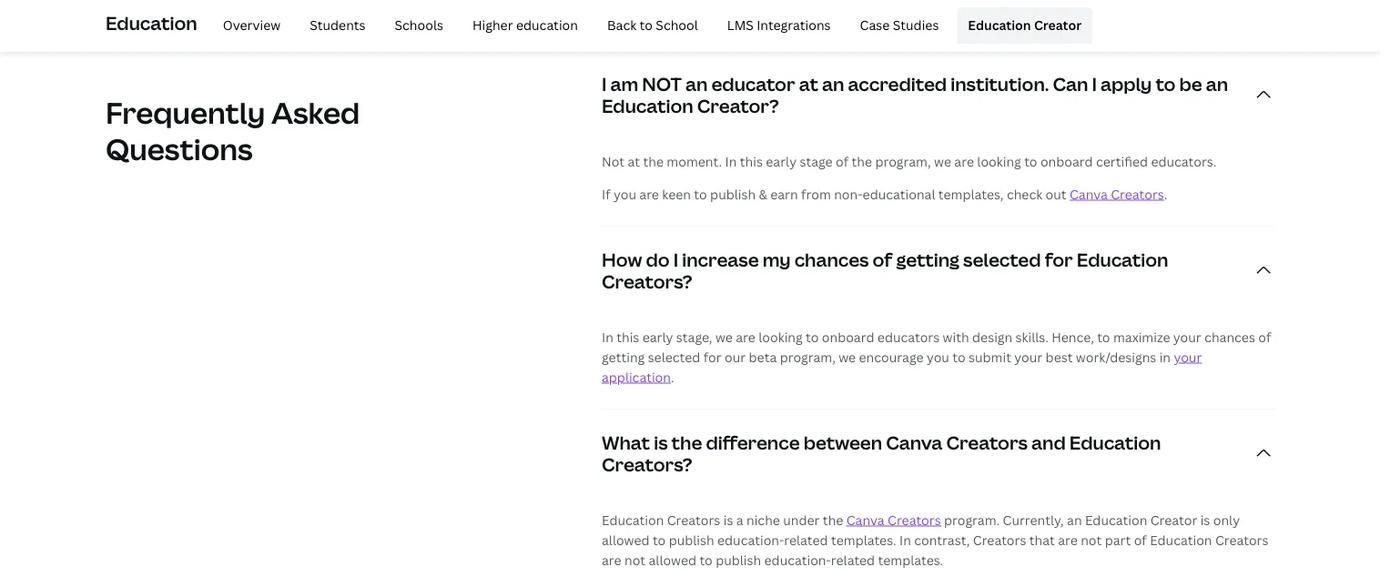 Task type: describe. For each thing, give the bounding box(es) containing it.
schools link
[[384, 7, 454, 44]]

contrast,
[[914, 531, 970, 549]]

0 vertical spatial allowed
[[602, 531, 650, 549]]

lms integrations link
[[716, 7, 842, 44]]

studies
[[893, 17, 939, 34]]

2 horizontal spatial i
[[1092, 71, 1097, 96]]

skills.
[[1016, 328, 1049, 345]]

2 vertical spatial publish
[[716, 551, 761, 569]]

do
[[602, 9, 619, 27]]

creators down only
[[1216, 531, 1269, 549]]

how do i increase my chances of getting selected for education creators? button
[[602, 227, 1275, 314]]

case
[[860, 17, 890, 34]]

not
[[642, 71, 682, 96]]

stage,
[[676, 328, 713, 345]]

my
[[763, 247, 791, 272]]

looking inside "in this early stage, we are looking to onboard educators with design skills. hence, to maximize your chances of getting selected for our beta program, we encourage you to submit your best work/designs in"
[[759, 328, 803, 345]]

1 vertical spatial publish
[[669, 531, 714, 549]]

selected inside how do i increase my chances of getting selected for education creators?
[[963, 247, 1041, 272]]

to inside i am not an educator at an accredited institution. can i apply to be an education creator?
[[1156, 71, 1176, 96]]

education creator link
[[957, 7, 1093, 44]]

of inside how do i increase my chances of getting selected for education creators?
[[873, 247, 893, 272]]

submit
[[969, 348, 1012, 366]]

0 horizontal spatial in
[[866, 9, 877, 27]]

your right maximize
[[1174, 328, 1202, 345]]

note
[[623, 9, 651, 27]]

can
[[1053, 71, 1088, 96]]

of inside "in this early stage, we are looking to onboard educators with design skills. hence, to maximize your chances of getting selected for our beta program, we encourage you to submit your best work/designs in"
[[1259, 328, 1272, 345]]

case studies
[[860, 17, 939, 34]]

back to school link
[[596, 7, 709, 44]]

your application
[[602, 348, 1202, 386]]

difference
[[706, 430, 800, 455]]

creator inside menu bar
[[1034, 17, 1082, 34]]

higher education
[[473, 17, 578, 34]]

0 vertical spatial onboard
[[1041, 152, 1093, 170]]

1 horizontal spatial early
[[766, 152, 797, 170]]

canva creators link for education creators is a niche under the
[[847, 511, 941, 529]]

your down skills.
[[1015, 348, 1043, 366]]

0 horizontal spatial i
[[602, 71, 607, 96]]

do note that there is a verification process in place as part of the onboarding.
[[602, 9, 1076, 27]]

education creator
[[968, 17, 1082, 34]]

best
[[1046, 348, 1073, 366]]

0 horizontal spatial related
[[784, 531, 828, 549]]

how do i increase my chances of getting selected for education creators?
[[602, 247, 1169, 294]]

program. currently, an education creator is only allowed to publish education-related templates. in contrast, creators that are not part of education creators are not allowed to publish education-related templates.
[[602, 511, 1269, 569]]

creator inside program. currently, an education creator is only allowed to publish education-related templates. in contrast, creators that are not part of education creators are not allowed to publish education-related templates.
[[1151, 511, 1198, 529]]

program.
[[944, 511, 1000, 529]]

lms
[[727, 17, 754, 34]]

overview
[[223, 17, 281, 34]]

hence,
[[1052, 328, 1094, 345]]

i inside how do i increase my chances of getting selected for education creators?
[[674, 247, 679, 272]]

0 vertical spatial looking
[[977, 152, 1022, 170]]

only
[[1214, 511, 1240, 529]]

1 vertical spatial allowed
[[649, 551, 697, 569]]

non-
[[834, 185, 863, 203]]

educational
[[863, 185, 936, 203]]

creators up contrast,
[[888, 511, 941, 529]]

accredited
[[848, 71, 947, 96]]

of inside program. currently, an education creator is only allowed to publish education-related templates. in contrast, creators that are not part of education creators are not allowed to publish education-related templates.
[[1134, 531, 1147, 549]]

&
[[759, 185, 767, 203]]

educators
[[878, 328, 940, 345]]

education inside how do i increase my chances of getting selected for education creators?
[[1077, 247, 1169, 272]]

is inside what is the difference between canva creators and education creators?
[[654, 430, 668, 455]]

frequently
[[106, 93, 265, 132]]

creators down program.
[[973, 531, 1027, 549]]

there
[[683, 9, 716, 27]]

getting inside "in this early stage, we are looking to onboard educators with design skills. hence, to maximize your chances of getting selected for our beta program, we encourage you to submit your best work/designs in"
[[602, 348, 645, 366]]

creators left niche
[[667, 511, 721, 529]]

students
[[310, 17, 366, 34]]

verification
[[742, 9, 811, 27]]

0 vertical spatial you
[[614, 185, 636, 203]]

the up keen
[[643, 152, 664, 170]]

menu bar containing overview
[[205, 7, 1093, 44]]

schools
[[395, 17, 443, 34]]

not at the moment. in this early stage of the program, we are looking to onboard certified educators.
[[602, 152, 1217, 170]]

0 horizontal spatial not
[[625, 551, 646, 569]]

0 vertical spatial .
[[1164, 185, 1168, 203]]

and
[[1032, 430, 1066, 455]]

1 vertical spatial a
[[736, 511, 744, 529]]

beta
[[749, 348, 777, 366]]

process
[[814, 9, 863, 27]]

what
[[602, 430, 650, 455]]

in inside "in this early stage, we are looking to onboard educators with design skills. hence, to maximize your chances of getting selected for our beta program, we encourage you to submit your best work/designs in"
[[602, 328, 614, 345]]

your application link
[[602, 348, 1202, 386]]

lms integrations
[[727, 17, 831, 34]]

is inside program. currently, an education creator is only allowed to publish education-related templates. in contrast, creators that are not part of education creators are not allowed to publish education-related templates.
[[1201, 511, 1211, 529]]

the right under
[[823, 511, 844, 529]]

is left niche
[[724, 511, 733, 529]]

institution.
[[951, 71, 1049, 96]]

students link
[[299, 7, 377, 44]]

an right be
[[1206, 71, 1229, 96]]

education inside what is the difference between canva creators and education creators?
[[1070, 430, 1161, 455]]

design
[[973, 328, 1013, 345]]

moment.
[[667, 152, 722, 170]]

under
[[783, 511, 820, 529]]

2 vertical spatial we
[[839, 348, 856, 366]]

in inside "in this early stage, we are looking to onboard educators with design skills. hence, to maximize your chances of getting selected for our beta program, we encourage you to submit your best work/designs in"
[[1160, 348, 1171, 366]]

our
[[725, 348, 746, 366]]

this inside "in this early stage, we are looking to onboard educators with design skills. hence, to maximize your chances of getting selected for our beta program, we encourage you to submit your best work/designs in"
[[617, 328, 640, 345]]



Task type: locate. For each thing, give the bounding box(es) containing it.
1 vertical spatial education-
[[764, 551, 831, 569]]

as
[[917, 9, 930, 27]]

publish
[[710, 185, 756, 203], [669, 531, 714, 549], [716, 551, 761, 569]]

your right work/designs on the right bottom of page
[[1174, 348, 1202, 366]]

1 horizontal spatial related
[[831, 551, 875, 569]]

1 vertical spatial onboard
[[822, 328, 875, 345]]

creator?
[[697, 93, 779, 118]]

from
[[801, 185, 831, 203]]

early up earn
[[766, 152, 797, 170]]

encourage
[[859, 348, 924, 366]]

2 horizontal spatial canva
[[1070, 185, 1108, 203]]

publish down niche
[[716, 551, 761, 569]]

1 horizontal spatial part
[[1105, 531, 1131, 549]]

0 vertical spatial for
[[1045, 247, 1073, 272]]

onboarding.
[[1002, 9, 1076, 27]]

keen
[[662, 185, 691, 203]]

currently,
[[1003, 511, 1064, 529]]

maximize
[[1114, 328, 1171, 345]]

we
[[934, 152, 952, 170], [716, 328, 733, 345], [839, 348, 856, 366]]

in this early stage, we are looking to onboard educators with design skills. hence, to maximize your chances of getting selected for our beta program, we encourage you to submit your best work/designs in
[[602, 328, 1272, 366]]

in inside program. currently, an education creator is only allowed to publish education-related templates. in contrast, creators that are not part of education creators are not allowed to publish education-related templates.
[[900, 531, 911, 549]]

0 horizontal spatial program,
[[780, 348, 836, 366]]

related
[[784, 531, 828, 549], [831, 551, 875, 569]]

1 vertical spatial early
[[643, 328, 673, 345]]

creators?
[[602, 269, 693, 294], [602, 452, 693, 477]]

we up templates,
[[934, 152, 952, 170]]

with
[[943, 328, 970, 345]]

at
[[799, 71, 819, 96], [628, 152, 640, 170]]

that right note
[[654, 9, 679, 27]]

creator
[[1034, 17, 1082, 34], [1151, 511, 1198, 529]]

0 vertical spatial part
[[933, 9, 960, 27]]

you down with
[[927, 348, 950, 366]]

1 vertical spatial looking
[[759, 328, 803, 345]]

an inside program. currently, an education creator is only allowed to publish education-related templates. in contrast, creators that are not part of education creators are not allowed to publish education-related templates.
[[1067, 511, 1082, 529]]

1 horizontal spatial chances
[[1205, 328, 1256, 345]]

education
[[106, 11, 197, 36], [968, 17, 1031, 34], [602, 93, 694, 118], [1077, 247, 1169, 272], [1070, 430, 1161, 455], [602, 511, 664, 529], [1085, 511, 1148, 529], [1150, 531, 1212, 549]]

program, up educational
[[876, 152, 931, 170]]

2 horizontal spatial in
[[900, 531, 911, 549]]

0 vertical spatial publish
[[710, 185, 756, 203]]

do
[[646, 247, 670, 272]]

creators? down application
[[602, 452, 693, 477]]

integrations
[[757, 17, 831, 34]]

am
[[611, 71, 639, 96]]

creators inside what is the difference between canva creators and education creators?
[[947, 430, 1028, 455]]

if you are keen to publish & earn from non-educational templates, check out canva creators .
[[602, 185, 1168, 203]]

onboard inside "in this early stage, we are looking to onboard educators with design skills. hence, to maximize your chances of getting selected for our beta program, we encourage you to submit your best work/designs in"
[[822, 328, 875, 345]]

creators? inside what is the difference between canva creators and education creators?
[[602, 452, 693, 477]]

1 horizontal spatial this
[[740, 152, 763, 170]]

1 horizontal spatial i
[[674, 247, 679, 272]]

for inside how do i increase my chances of getting selected for education creators?
[[1045, 247, 1073, 272]]

0 horizontal spatial .
[[671, 368, 674, 386]]

related down education creators is a niche under the canva creators
[[831, 551, 875, 569]]

education-
[[718, 531, 784, 549], [764, 551, 831, 569]]

of
[[963, 9, 975, 27], [836, 152, 849, 170], [873, 247, 893, 272], [1259, 328, 1272, 345], [1134, 531, 1147, 549]]

a
[[731, 9, 739, 27], [736, 511, 744, 529]]

0 vertical spatial program,
[[876, 152, 931, 170]]

looking up the check
[[977, 152, 1022, 170]]

educators.
[[1151, 152, 1217, 170]]

for inside "in this early stage, we are looking to onboard educators with design skills. hence, to maximize your chances of getting selected for our beta program, we encourage you to submit your best work/designs in"
[[704, 348, 722, 366]]

0 horizontal spatial you
[[614, 185, 636, 203]]

0 horizontal spatial that
[[654, 9, 679, 27]]

1 vertical spatial getting
[[602, 348, 645, 366]]

in left contrast,
[[900, 531, 911, 549]]

1 vertical spatial creator
[[1151, 511, 1198, 529]]

check
[[1007, 185, 1043, 203]]

menu bar
[[205, 7, 1093, 44]]

chances inside "in this early stage, we are looking to onboard educators with design skills. hence, to maximize your chances of getting selected for our beta program, we encourage you to submit your best work/designs in"
[[1205, 328, 1256, 345]]

you
[[614, 185, 636, 203], [927, 348, 950, 366]]

be
[[1180, 71, 1203, 96]]

are inside "in this early stage, we are looking to onboard educators with design skills. hence, to maximize your chances of getting selected for our beta program, we encourage you to submit your best work/designs in"
[[736, 328, 756, 345]]

0 horizontal spatial getting
[[602, 348, 645, 366]]

for left the our
[[704, 348, 722, 366]]

higher
[[473, 17, 513, 34]]

is right what
[[654, 430, 668, 455]]

0 horizontal spatial in
[[602, 328, 614, 345]]

0 vertical spatial templates.
[[831, 531, 897, 549]]

for down out
[[1045, 247, 1073, 272]]

increase
[[682, 247, 759, 272]]

0 horizontal spatial chances
[[795, 247, 869, 272]]

0 vertical spatial not
[[1081, 531, 1102, 549]]

publish down education creators is a niche under the canva creators
[[669, 531, 714, 549]]

1 horizontal spatial in
[[725, 152, 737, 170]]

2 vertical spatial canva
[[847, 511, 885, 529]]

0 horizontal spatial canva creators link
[[847, 511, 941, 529]]

we up the our
[[716, 328, 733, 345]]

related down under
[[784, 531, 828, 549]]

back to school
[[607, 17, 698, 34]]

1 horizontal spatial in
[[1160, 348, 1171, 366]]

0 vertical spatial related
[[784, 531, 828, 549]]

an right not in the left top of the page
[[686, 71, 708, 96]]

1 vertical spatial for
[[704, 348, 722, 366]]

getting up application
[[602, 348, 645, 366]]

in up application
[[602, 328, 614, 345]]

chances right my
[[795, 247, 869, 272]]

0 horizontal spatial onboard
[[822, 328, 875, 345]]

you inside "in this early stage, we are looking to onboard educators with design skills. hence, to maximize your chances of getting selected for our beta program, we encourage you to submit your best work/designs in"
[[927, 348, 950, 366]]

selected inside "in this early stage, we are looking to onboard educators with design skills. hence, to maximize your chances of getting selected for our beta program, we encourage you to submit your best work/designs in"
[[648, 348, 701, 366]]

0 horizontal spatial early
[[643, 328, 673, 345]]

1 horizontal spatial creator
[[1151, 511, 1198, 529]]

1 horizontal spatial we
[[839, 348, 856, 366]]

chances inside how do i increase my chances of getting selected for education creators?
[[795, 247, 869, 272]]

getting
[[896, 247, 960, 272], [602, 348, 645, 366]]

0 vertical spatial in
[[866, 9, 877, 27]]

1 horizontal spatial canva
[[886, 430, 943, 455]]

higher education link
[[462, 7, 589, 44]]

creator left only
[[1151, 511, 1198, 529]]

early inside "in this early stage, we are looking to onboard educators with design skills. hence, to maximize your chances of getting selected for our beta program, we encourage you to submit your best work/designs in"
[[643, 328, 673, 345]]

chances right maximize
[[1205, 328, 1256, 345]]

1 horizontal spatial looking
[[977, 152, 1022, 170]]

this up &
[[740, 152, 763, 170]]

we left encourage
[[839, 348, 856, 366]]

at right the not
[[628, 152, 640, 170]]

1 vertical spatial canva creators link
[[847, 511, 941, 529]]

1 horizontal spatial canva creators link
[[1070, 185, 1164, 203]]

what is the difference between canva creators and education creators?
[[602, 430, 1161, 477]]

part
[[933, 9, 960, 27], [1105, 531, 1131, 549]]

0 vertical spatial chances
[[795, 247, 869, 272]]

2 vertical spatial in
[[900, 531, 911, 549]]

1 horizontal spatial onboard
[[1041, 152, 1093, 170]]

0 horizontal spatial creator
[[1034, 17, 1082, 34]]

niche
[[747, 511, 780, 529]]

early left stage,
[[643, 328, 673, 345]]

creators left "and"
[[947, 430, 1028, 455]]

a left niche
[[736, 511, 744, 529]]

1 vertical spatial .
[[671, 368, 674, 386]]

asked
[[271, 93, 360, 132]]

is right there
[[719, 9, 728, 27]]

the up non-
[[852, 152, 872, 170]]

0 vertical spatial this
[[740, 152, 763, 170]]

the left onboarding.
[[979, 9, 999, 27]]

your inside your application
[[1174, 348, 1202, 366]]

1 horizontal spatial you
[[927, 348, 950, 366]]

is left only
[[1201, 511, 1211, 529]]

1 vertical spatial we
[[716, 328, 733, 345]]

stage
[[800, 152, 833, 170]]

application
[[602, 368, 671, 386]]

canva right out
[[1070, 185, 1108, 203]]

that down currently,
[[1030, 531, 1055, 549]]

i left am in the left of the page
[[602, 71, 607, 96]]

0 vertical spatial getting
[[896, 247, 960, 272]]

canva creators link for if you are keen to publish & earn from non-educational templates, check out
[[1070, 185, 1164, 203]]

1 horizontal spatial program,
[[876, 152, 931, 170]]

1 vertical spatial chances
[[1205, 328, 1256, 345]]

templates.
[[831, 531, 897, 549], [878, 551, 944, 569]]

for
[[1045, 247, 1073, 272], [704, 348, 722, 366]]

not
[[602, 152, 625, 170]]

to inside back to school link
[[640, 17, 653, 34]]

1 vertical spatial at
[[628, 152, 640, 170]]

1 vertical spatial not
[[625, 551, 646, 569]]

between
[[804, 430, 882, 455]]

in down maximize
[[1160, 348, 1171, 366]]

publish left &
[[710, 185, 756, 203]]

i am not an educator at an accredited institution. can i apply to be an education creator?
[[602, 71, 1229, 118]]

out
[[1046, 185, 1067, 203]]

1 creators? from the top
[[602, 269, 693, 294]]

a right there
[[731, 9, 739, 27]]

0 vertical spatial at
[[799, 71, 819, 96]]

selected down stage,
[[648, 348, 701, 366]]

education inside i am not an educator at an accredited institution. can i apply to be an education creator?
[[602, 93, 694, 118]]

if
[[602, 185, 611, 203]]

1 horizontal spatial for
[[1045, 247, 1073, 272]]

i right 'can'
[[1092, 71, 1097, 96]]

canva creators link
[[1070, 185, 1164, 203], [847, 511, 941, 529]]

creators
[[1111, 185, 1164, 203], [947, 430, 1028, 455], [667, 511, 721, 529], [888, 511, 941, 529], [973, 531, 1027, 549], [1216, 531, 1269, 549]]

back
[[607, 17, 637, 34]]

canva
[[1070, 185, 1108, 203], [886, 430, 943, 455], [847, 511, 885, 529]]

at right educator
[[799, 71, 819, 96]]

1 vertical spatial program,
[[780, 348, 836, 366]]

getting inside how do i increase my chances of getting selected for education creators?
[[896, 247, 960, 272]]

school
[[656, 17, 698, 34]]

getting down educational
[[896, 247, 960, 272]]

that
[[654, 9, 679, 27], [1030, 531, 1055, 549]]

1 vertical spatial that
[[1030, 531, 1055, 549]]

looking up beta
[[759, 328, 803, 345]]

education- down under
[[764, 551, 831, 569]]

apply
[[1101, 71, 1152, 96]]

0 vertical spatial selected
[[963, 247, 1041, 272]]

1 horizontal spatial .
[[1164, 185, 1168, 203]]

1 vertical spatial in
[[602, 328, 614, 345]]

0 horizontal spatial we
[[716, 328, 733, 345]]

i am not an educator at an accredited institution. can i apply to be an education creator? button
[[602, 51, 1275, 138]]

an right currently,
[[1067, 511, 1082, 529]]

earn
[[771, 185, 798, 203]]

to
[[640, 17, 653, 34], [1156, 71, 1176, 96], [1025, 152, 1038, 170], [694, 185, 707, 203], [806, 328, 819, 345], [1097, 328, 1111, 345], [953, 348, 966, 366], [653, 531, 666, 549], [700, 551, 713, 569]]

case studies link
[[849, 7, 950, 44]]

0 vertical spatial canva creators link
[[1070, 185, 1164, 203]]

templates,
[[939, 185, 1004, 203]]

in left place
[[866, 9, 877, 27]]

canva creators link up contrast,
[[847, 511, 941, 529]]

0 horizontal spatial for
[[704, 348, 722, 366]]

this up application
[[617, 328, 640, 345]]

templates. left contrast,
[[831, 531, 897, 549]]

education
[[516, 17, 578, 34]]

1 vertical spatial you
[[927, 348, 950, 366]]

creators? inside how do i increase my chances of getting selected for education creators?
[[602, 269, 693, 294]]

at inside i am not an educator at an accredited institution. can i apply to be an education creator?
[[799, 71, 819, 96]]

0 horizontal spatial selected
[[648, 348, 701, 366]]

1 vertical spatial templates.
[[878, 551, 944, 569]]

education- down niche
[[718, 531, 784, 549]]

overview link
[[212, 7, 292, 44]]

templates. down contrast,
[[878, 551, 944, 569]]

canva right under
[[847, 511, 885, 529]]

0 horizontal spatial this
[[617, 328, 640, 345]]

looking
[[977, 152, 1022, 170], [759, 328, 803, 345]]

0 vertical spatial in
[[725, 152, 737, 170]]

canva creators link down the certified
[[1070, 185, 1164, 203]]

onboard up encourage
[[822, 328, 875, 345]]

canva right between
[[886, 430, 943, 455]]

selected down the check
[[963, 247, 1041, 272]]

program, inside "in this early stage, we are looking to onboard educators with design skills. hence, to maximize your chances of getting selected for our beta program, we encourage you to submit your best work/designs in"
[[780, 348, 836, 366]]

1 horizontal spatial not
[[1081, 531, 1102, 549]]

0 vertical spatial a
[[731, 9, 739, 27]]

in right moment.
[[725, 152, 737, 170]]

work/designs
[[1076, 348, 1157, 366]]

you right if
[[614, 185, 636, 203]]

1 horizontal spatial getting
[[896, 247, 960, 272]]

0 horizontal spatial canva
[[847, 511, 885, 529]]

an left accredited
[[822, 71, 844, 96]]

creators? up stage,
[[602, 269, 693, 294]]

1 vertical spatial related
[[831, 551, 875, 569]]

0 horizontal spatial part
[[933, 9, 960, 27]]

canva inside what is the difference between canva creators and education creators?
[[886, 430, 943, 455]]

in
[[866, 9, 877, 27], [1160, 348, 1171, 366]]

onboard up out
[[1041, 152, 1093, 170]]

creators down the certified
[[1111, 185, 1164, 203]]

that inside program. currently, an education creator is only allowed to publish education-related templates. in contrast, creators that are not part of education creators are not allowed to publish education-related templates.
[[1030, 531, 1055, 549]]

frequently asked questions
[[106, 93, 360, 169]]

2 horizontal spatial we
[[934, 152, 952, 170]]

0 vertical spatial we
[[934, 152, 952, 170]]

0 vertical spatial creators?
[[602, 269, 693, 294]]

1 vertical spatial this
[[617, 328, 640, 345]]

1 horizontal spatial selected
[[963, 247, 1041, 272]]

1 vertical spatial in
[[1160, 348, 1171, 366]]

the right what
[[672, 430, 702, 455]]

1 vertical spatial selected
[[648, 348, 701, 366]]

place
[[880, 9, 914, 27]]

the inside what is the difference between canva creators and education creators?
[[672, 430, 702, 455]]

program, right beta
[[780, 348, 836, 366]]

education creators is a niche under the canva creators
[[602, 511, 941, 529]]

i right 'do'
[[674, 247, 679, 272]]

how
[[602, 247, 642, 272]]

questions
[[106, 129, 253, 169]]

1 horizontal spatial at
[[799, 71, 819, 96]]

part inside program. currently, an education creator is only allowed to publish education-related templates. in contrast, creators that are not part of education creators are not allowed to publish education-related templates.
[[1105, 531, 1131, 549]]

creator up 'can'
[[1034, 17, 1082, 34]]

0 vertical spatial creator
[[1034, 17, 1082, 34]]

0 horizontal spatial at
[[628, 152, 640, 170]]

0 vertical spatial education-
[[718, 531, 784, 549]]

2 creators? from the top
[[602, 452, 693, 477]]

what is the difference between canva creators and education creators? button
[[602, 410, 1275, 497]]

0 horizontal spatial looking
[[759, 328, 803, 345]]

0 vertical spatial early
[[766, 152, 797, 170]]

certified
[[1096, 152, 1148, 170]]



Task type: vqa. For each thing, say whether or not it's contained in the screenshot.
into in the SKETCH TO LIFE TURN SKETCHES INTO REALISTIC IMAGES
no



